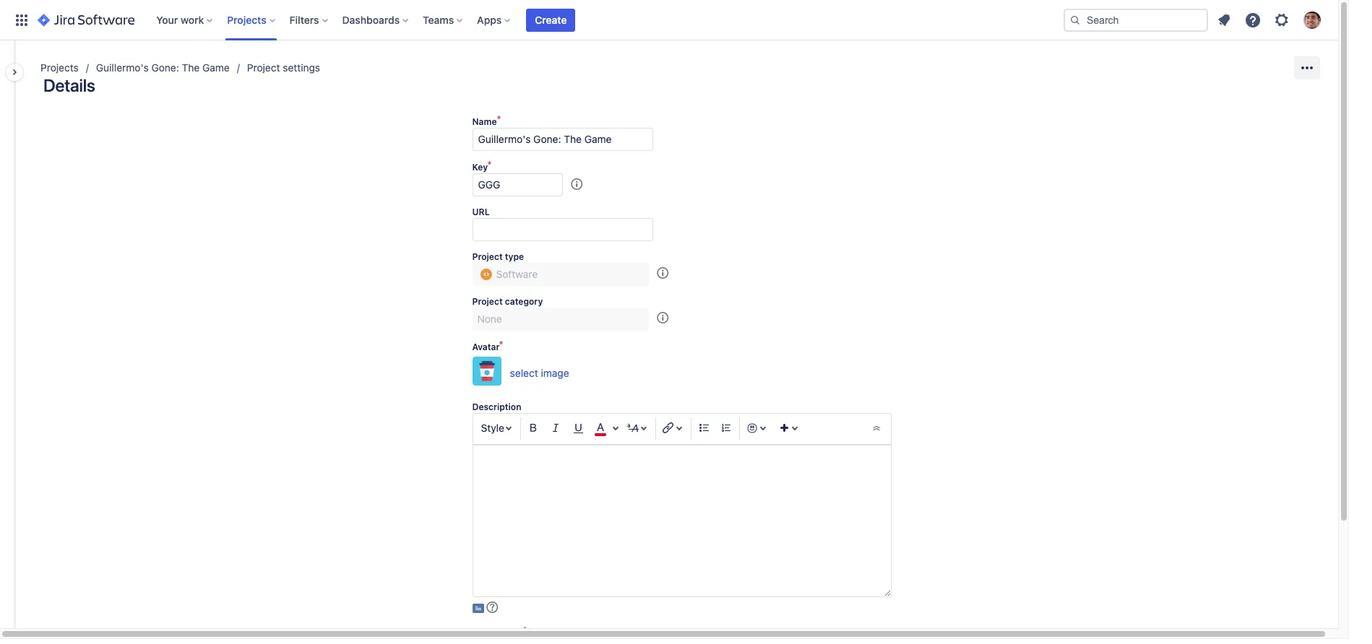 Task type: locate. For each thing, give the bounding box(es) containing it.
get local help about wiki markup help image
[[487, 602, 498, 614]]

project settings link
[[247, 59, 320, 77]]

teams
[[423, 13, 454, 26]]

0 horizontal spatial projects
[[40, 61, 79, 74]]

type
[[505, 252, 524, 262]]

select
[[510, 367, 538, 379]]

your
[[156, 13, 178, 26]]

projects
[[227, 13, 267, 26], [40, 61, 79, 74]]

project left type
[[472, 252, 503, 262]]

project left settings
[[247, 61, 280, 74]]

name
[[472, 116, 497, 127]]

category
[[505, 296, 543, 307]]

your profile and settings image
[[1304, 11, 1322, 29]]

create
[[535, 13, 567, 26]]

game
[[202, 61, 230, 74]]

settings image
[[1274, 11, 1291, 29]]

project for project category
[[472, 296, 503, 307]]

1 vertical spatial small image
[[657, 267, 669, 279]]

projects for projects link
[[40, 61, 79, 74]]

apps
[[477, 13, 502, 26]]

click to edit this avatar image
[[472, 357, 501, 386]]

project down get local help about wiki markup help image
[[472, 628, 503, 639]]

help image
[[1245, 11, 1262, 29]]

projects right work
[[227, 13, 267, 26]]

project lead
[[472, 628, 523, 639]]

jira software image
[[38, 11, 135, 29], [38, 11, 135, 29]]

guillermo's gone: the game link
[[96, 59, 230, 77]]

sidebar navigation image
[[0, 58, 32, 87]]

guillermo's
[[96, 61, 149, 74]]

None text field
[[472, 174, 563, 197], [472, 218, 653, 241], [472, 308, 649, 331], [472, 174, 563, 197], [472, 218, 653, 241], [472, 308, 649, 331]]

project left category
[[472, 296, 503, 307]]

select image
[[510, 367, 569, 379]]

filters button
[[285, 8, 334, 31]]

2 vertical spatial small image
[[657, 312, 669, 324]]

your work button
[[152, 8, 219, 31]]

1 vertical spatial projects
[[40, 61, 79, 74]]

project
[[247, 61, 280, 74], [472, 252, 503, 262], [472, 296, 503, 307], [472, 628, 503, 639]]

projects up details
[[40, 61, 79, 74]]

banner
[[0, 0, 1339, 40]]

settings
[[283, 61, 320, 74]]

description
[[472, 402, 522, 413]]

0 vertical spatial projects
[[227, 13, 267, 26]]

Search field
[[1064, 8, 1209, 31]]

dashboards button
[[338, 8, 414, 31]]

projects button
[[223, 8, 281, 31]]

small image
[[571, 179, 583, 190], [657, 267, 669, 279], [657, 312, 669, 324]]

teams button
[[419, 8, 469, 31]]

projects inside dropdown button
[[227, 13, 267, 26]]

project type
[[472, 252, 524, 262]]

None text field
[[472, 128, 653, 151], [472, 263, 649, 286], [472, 445, 892, 598], [472, 128, 653, 151], [472, 263, 649, 286], [472, 445, 892, 598]]

1 horizontal spatial projects
[[227, 13, 267, 26]]

key
[[472, 162, 488, 173]]

project for project lead
[[472, 628, 503, 639]]

dashboards
[[342, 13, 400, 26]]

the
[[182, 61, 200, 74]]



Task type: vqa. For each thing, say whether or not it's contained in the screenshot.
Done
no



Task type: describe. For each thing, give the bounding box(es) containing it.
filters
[[290, 13, 319, 26]]

gone:
[[151, 61, 179, 74]]

required image
[[488, 161, 495, 173]]

small image for category
[[657, 312, 669, 324]]

primary element
[[9, 0, 1064, 40]]

project for project settings
[[247, 61, 280, 74]]

projects link
[[40, 59, 79, 77]]

work
[[181, 13, 204, 26]]

project settings
[[247, 61, 320, 74]]

notifications image
[[1216, 11, 1233, 29]]

appswitcher icon image
[[13, 11, 30, 29]]

style
[[481, 422, 505, 435]]

guillermo's gone: the game
[[96, 61, 230, 74]]

search image
[[1070, 14, 1082, 26]]

apps button
[[473, 8, 516, 31]]

your work
[[156, 13, 204, 26]]

avatar
[[472, 342, 500, 353]]

small image for type
[[657, 267, 669, 279]]

banner containing your work
[[0, 0, 1339, 40]]

project for project type
[[472, 252, 503, 262]]

style link
[[477, 418, 518, 441]]

required image
[[500, 341, 507, 353]]

0 vertical spatial small image
[[571, 179, 583, 190]]

details
[[43, 75, 95, 95]]

image
[[541, 367, 569, 379]]

create button
[[527, 8, 576, 31]]

project category
[[472, 296, 543, 307]]

lead
[[505, 628, 523, 639]]

select image link
[[472, 354, 569, 392]]

projects for projects dropdown button
[[227, 13, 267, 26]]

url
[[472, 207, 490, 218]]



